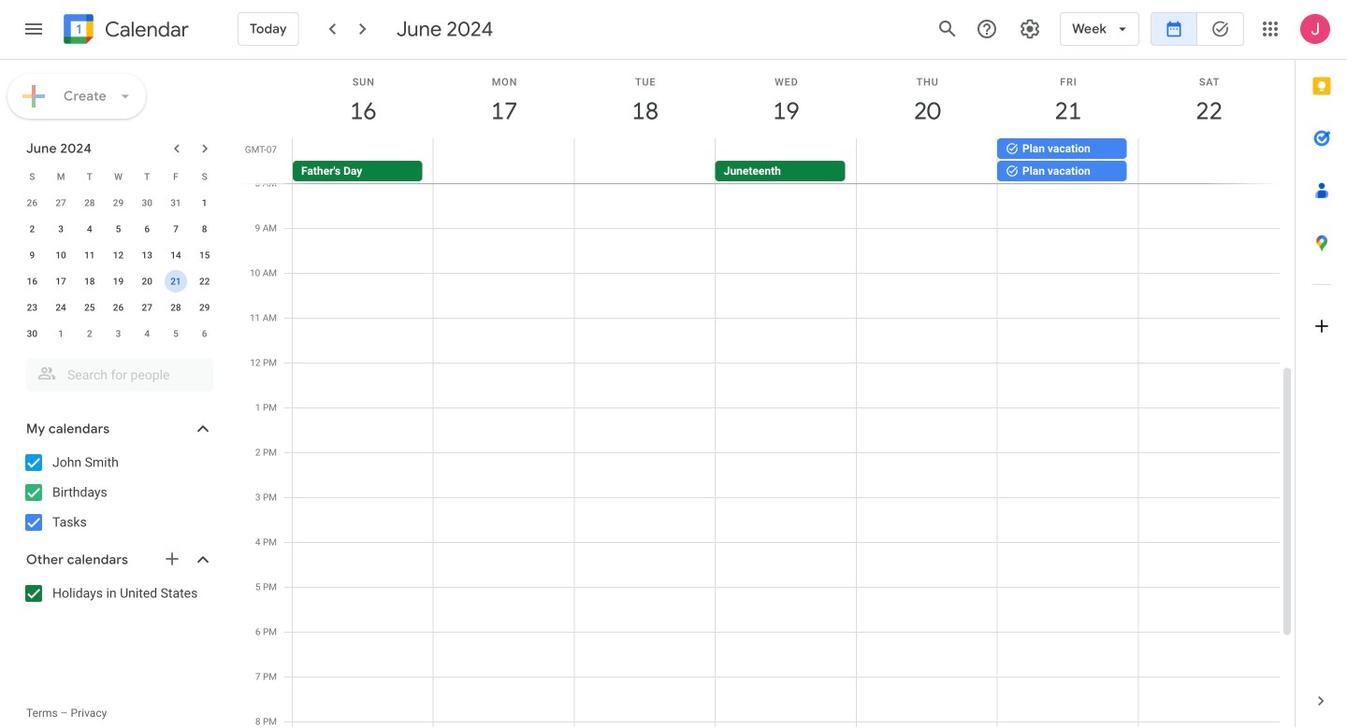 Task type: locate. For each thing, give the bounding box(es) containing it.
23 element
[[21, 297, 43, 319]]

11 element
[[78, 244, 101, 267]]

cell
[[434, 138, 575, 183], [575, 138, 715, 183], [856, 138, 997, 183], [997, 138, 1138, 183], [1138, 138, 1279, 183], [161, 268, 190, 295]]

wednesday, june 19 element
[[716, 60, 857, 138]]

4 element
[[78, 218, 101, 240]]

21 element
[[165, 270, 187, 293]]

22 element
[[193, 270, 216, 293]]

25 element
[[78, 297, 101, 319]]

2 element
[[21, 218, 43, 240]]

july 1 element
[[50, 323, 72, 345]]

tab list
[[1296, 60, 1347, 675]]

10 element
[[50, 244, 72, 267]]

1 element
[[193, 192, 216, 214]]

Search for people text field
[[37, 358, 202, 392]]

sunday, june 16 element
[[293, 60, 434, 138]]

7 element
[[165, 218, 187, 240]]

july 5 element
[[165, 323, 187, 345]]

28 element
[[165, 297, 187, 319]]

20 element
[[136, 270, 158, 293]]

24 element
[[50, 297, 72, 319]]

row
[[284, 138, 1295, 183], [18, 164, 219, 190], [18, 190, 219, 216], [18, 216, 219, 242], [18, 242, 219, 268], [18, 268, 219, 295], [18, 295, 219, 321], [18, 321, 219, 347]]

29 element
[[193, 297, 216, 319]]

add other calendars image
[[163, 550, 181, 569]]

heading
[[101, 18, 189, 41]]

my calendars list
[[4, 448, 232, 538]]

9 element
[[21, 244, 43, 267]]

row group
[[18, 190, 219, 347]]

settings menu image
[[1019, 18, 1041, 40]]

None search field
[[0, 351, 232, 392]]

26 element
[[107, 297, 130, 319]]

27 element
[[136, 297, 158, 319]]

grid
[[239, 60, 1295, 729]]

30 element
[[21, 323, 43, 345]]

heading inside calendar element
[[101, 18, 189, 41]]

16 element
[[21, 270, 43, 293]]



Task type: vqa. For each thing, say whether or not it's contained in the screenshot.
Search for people "text field"
yes



Task type: describe. For each thing, give the bounding box(es) containing it.
5 element
[[107, 218, 130, 240]]

july 4 element
[[136, 323, 158, 345]]

main drawer image
[[22, 18, 45, 40]]

may 26 element
[[21, 192, 43, 214]]

may 30 element
[[136, 192, 158, 214]]

may 27 element
[[50, 192, 72, 214]]

12 element
[[107, 244, 130, 267]]

friday, june 21 element
[[998, 60, 1139, 138]]

3 element
[[50, 218, 72, 240]]

14 element
[[165, 244, 187, 267]]

calendar element
[[60, 10, 189, 51]]

june 2024 grid
[[18, 164, 219, 347]]

may 31 element
[[165, 192, 187, 214]]

saturday, june 22 element
[[1139, 60, 1280, 138]]

thursday, june 20 element
[[857, 60, 998, 138]]

july 2 element
[[78, 323, 101, 345]]

19 element
[[107, 270, 130, 293]]

13 element
[[136, 244, 158, 267]]

monday, june 17 element
[[434, 60, 575, 138]]

6 element
[[136, 218, 158, 240]]

may 29 element
[[107, 192, 130, 214]]

july 3 element
[[107, 323, 130, 345]]

15 element
[[193, 244, 216, 267]]

17 element
[[50, 270, 72, 293]]

tuesday, june 18 element
[[575, 60, 716, 138]]

8 element
[[193, 218, 216, 240]]

july 6 element
[[193, 323, 216, 345]]

cell inside the june 2024 grid
[[161, 268, 190, 295]]

18 element
[[78, 270, 101, 293]]

may 28 element
[[78, 192, 101, 214]]



